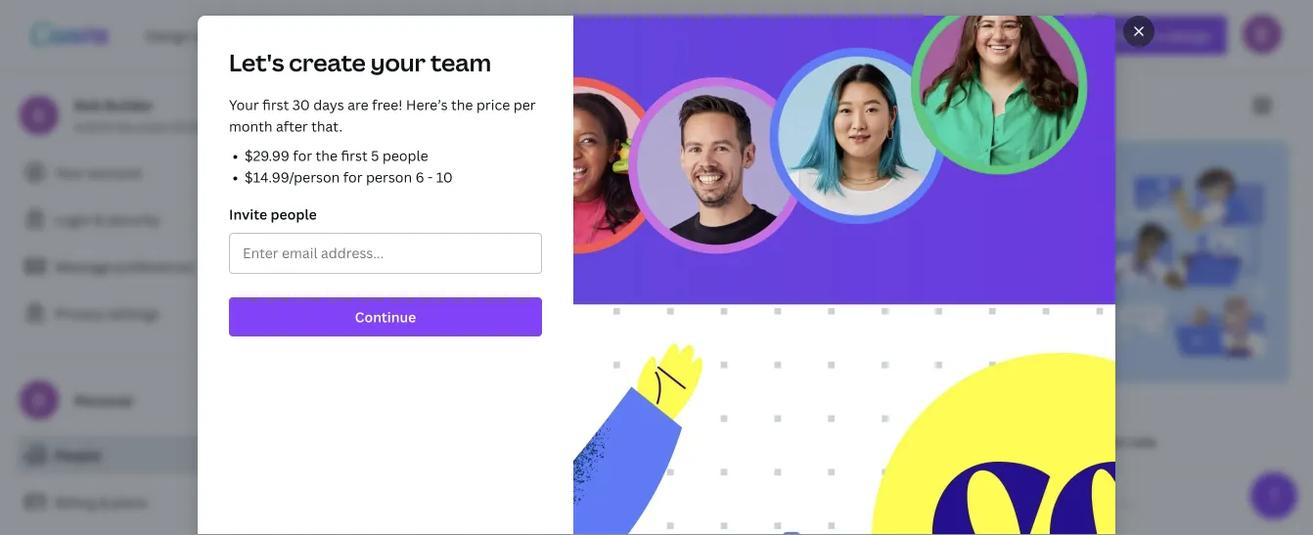 Task type: vqa. For each thing, say whether or not it's contained in the screenshot.
share
no



Task type: describe. For each thing, give the bounding box(es) containing it.
the inside your first 30 days are free! here's the price per month after that.
[[451, 95, 473, 114]]

ideate,
[[309, 264, 354, 282]]

in
[[344, 164, 360, 188]]

30
[[292, 95, 310, 114]]

here's
[[406, 95, 448, 114]]

your account link
[[16, 153, 254, 192]]

price
[[477, 95, 510, 114]]

role
[[1130, 432, 1156, 451]]

premium features for the whole team ideate, create, review, and publish – all from one platform stay on brand across everyone's designs
[[309, 242, 689, 304]]

billing & plans link
[[16, 483, 254, 522]]

continue
[[355, 308, 416, 326]]

5
[[371, 146, 379, 165]]

designs
[[526, 285, 576, 304]]

bob builder b0bth3builder2k23@gmail.com
[[74, 95, 282, 136]]

let's
[[229, 46, 284, 78]]

–
[[537, 264, 545, 282]]

let's create your team
[[229, 46, 491, 78]]

person
[[366, 168, 412, 186]]

one
[[602, 264, 627, 282]]

bring in the people you design with
[[294, 164, 595, 188]]

create a team
[[309, 331, 402, 350]]

6
[[416, 168, 424, 186]]

list containing $29.99 for the first 5 people
[[229, 145, 542, 188]]

your
[[371, 46, 426, 78]]

people (1)
[[270, 93, 356, 117]]

days
[[313, 95, 344, 114]]

0 vertical spatial team
[[431, 46, 491, 78]]

free!
[[372, 95, 403, 114]]

design
[[497, 164, 554, 188]]

stay
[[309, 285, 339, 304]]

you
[[461, 164, 493, 188]]

canva
[[318, 205, 359, 224]]

privacy settings
[[55, 304, 159, 323]]

billing & plans
[[55, 493, 147, 511]]

continue button
[[229, 298, 542, 337]]

brand
[[362, 285, 402, 304]]

the right "in"
[[364, 164, 393, 188]]

that.
[[311, 117, 343, 136]]

your first 30 days are free! here's the price per month after that.
[[229, 95, 536, 136]]

try canva for teams
[[294, 205, 428, 224]]

builder
[[105, 95, 153, 114]]

whole
[[478, 242, 518, 261]]

$29.99 for the first 5 people $14.99/person for person 6 - 10
[[245, 146, 453, 186]]

features
[[372, 242, 427, 261]]

after
[[276, 117, 308, 136]]

& for billing
[[99, 493, 108, 511]]

message preferences
[[55, 257, 194, 276]]

your account
[[55, 163, 142, 182]]

review,
[[406, 264, 453, 282]]

Email to invite text field
[[243, 235, 529, 272]]

first inside $29.99 for the first 5 people $14.99/person for person 6 - 10
[[341, 146, 368, 165]]

your for your first 30 days are free! here's the price per month after that.
[[229, 95, 259, 114]]

for up $14.99/person
[[293, 146, 312, 165]]

for left person
[[343, 168, 363, 186]]

create a team button
[[294, 321, 418, 360]]

message
[[55, 257, 112, 276]]

security
[[107, 210, 160, 229]]

email
[[613, 432, 650, 451]]

message preferences link
[[16, 247, 254, 286]]

personal
[[74, 391, 133, 410]]



Task type: locate. For each thing, give the bounding box(es) containing it.
your inside your first 30 days are free! here's the price per month after that.
[[229, 95, 259, 114]]

settings
[[107, 304, 159, 323]]

0 vertical spatial b0bth3builder2k23@gmail.com
[[74, 117, 282, 136]]

2 horizontal spatial team
[[521, 242, 555, 261]]

list containing premium features for the whole team
[[294, 241, 764, 305]]

team up 'price'
[[431, 46, 491, 78]]

first
[[262, 95, 289, 114], [341, 146, 368, 165]]

the left 'price'
[[451, 95, 473, 114]]

your
[[229, 95, 259, 114], [55, 163, 85, 182]]

premium
[[309, 242, 369, 261]]

$14.99/person
[[245, 168, 340, 186]]

invite
[[229, 205, 267, 224]]

people for people (1)
[[270, 93, 330, 117]]

1 horizontal spatial people
[[270, 93, 330, 117]]

preferences
[[115, 257, 194, 276]]

0 horizontal spatial b0bth3builder2k23@gmail.com
[[74, 117, 282, 136]]

top level navigation element
[[133, 16, 747, 55]]

1 horizontal spatial team
[[431, 46, 491, 78]]

0 horizontal spatial team
[[368, 331, 402, 350]]

and
[[456, 264, 481, 282]]

create,
[[358, 264, 403, 282]]

team down continue
[[368, 331, 402, 350]]

login & security link
[[16, 200, 254, 239]]

first left 30
[[262, 95, 289, 114]]

your up month
[[229, 95, 259, 114]]

with
[[558, 164, 595, 188]]

your left account
[[55, 163, 85, 182]]

from
[[567, 264, 599, 282]]

& right login
[[94, 210, 103, 229]]

billing
[[55, 493, 96, 511]]

platform
[[631, 264, 689, 282]]

on
[[342, 285, 359, 304]]

first inside your first 30 days are free! here's the price per month after that.
[[262, 95, 289, 114]]

everyone's
[[451, 285, 523, 304]]

0 horizontal spatial first
[[262, 95, 289, 114]]

first left 5
[[341, 146, 368, 165]]

for inside premium features for the whole team ideate, create, review, and publish – all from one platform stay on brand across everyone's designs
[[430, 242, 449, 261]]

the up the and
[[453, 242, 475, 261]]

1 vertical spatial b0bth3builder2k23@gmail.com
[[613, 495, 820, 513]]

across
[[405, 285, 448, 304]]

0 vertical spatial first
[[262, 95, 289, 114]]

privacy
[[55, 304, 104, 323]]

$29.99
[[245, 146, 290, 165]]

people inside $29.99 for the first 5 people $14.99/person for person 6 - 10
[[383, 146, 428, 165]]

b0bth3builder2k23@gmail.com
[[74, 117, 282, 136], [613, 495, 820, 513]]

login
[[55, 210, 91, 229]]

1 horizontal spatial b0bth3builder2k23@gmail.com
[[613, 495, 820, 513]]

invite people
[[229, 205, 317, 224]]

-
[[428, 168, 433, 186]]

people
[[383, 146, 428, 165], [397, 164, 457, 188], [271, 205, 317, 224]]

2 vertical spatial team
[[368, 331, 402, 350]]

0 horizontal spatial people
[[55, 446, 101, 464]]

1 vertical spatial your
[[55, 163, 85, 182]]

for
[[293, 146, 312, 165], [343, 168, 363, 186], [362, 205, 382, 224], [430, 242, 449, 261]]

1 vertical spatial list
[[294, 241, 764, 305]]

the down the that.
[[316, 146, 338, 165]]

& for login
[[94, 210, 103, 229]]

team up –
[[521, 242, 555, 261]]

try
[[294, 205, 314, 224]]

a
[[357, 331, 365, 350]]

0 vertical spatial list
[[229, 145, 542, 188]]

people link
[[16, 436, 254, 475]]

1 horizontal spatial your
[[229, 95, 259, 114]]

the
[[451, 95, 473, 114], [316, 146, 338, 165], [364, 164, 393, 188], [453, 242, 475, 261]]

the inside $29.99 for the first 5 people $14.99/person for person 6 - 10
[[316, 146, 338, 165]]

&
[[94, 210, 103, 229], [99, 493, 108, 511]]

login & security
[[55, 210, 160, 229]]

per
[[514, 95, 536, 114]]

0 vertical spatial &
[[94, 210, 103, 229]]

plans
[[111, 493, 147, 511]]

account
[[88, 163, 142, 182]]

are
[[348, 95, 369, 114]]

bob
[[74, 95, 101, 114]]

team role
[[1091, 432, 1156, 451]]

& left plans
[[99, 493, 108, 511]]

teams
[[385, 205, 428, 224]]

1 vertical spatial people
[[55, 446, 101, 464]]

people
[[270, 93, 330, 117], [55, 446, 101, 464]]

for up review,
[[430, 242, 449, 261]]

0 vertical spatial people
[[270, 93, 330, 117]]

(1)
[[334, 93, 356, 117]]

people for people
[[55, 446, 101, 464]]

1 horizontal spatial first
[[341, 146, 368, 165]]

0 horizontal spatial your
[[55, 163, 85, 182]]

1 vertical spatial first
[[341, 146, 368, 165]]

publish
[[485, 264, 534, 282]]

all
[[548, 264, 564, 282]]

the inside premium features for the whole team ideate, create, review, and publish – all from one platform stay on brand across everyone's designs
[[453, 242, 475, 261]]

team
[[1091, 432, 1127, 451]]

10
[[436, 168, 453, 186]]

team inside premium features for the whole team ideate, create, review, and publish – all from one platform stay on brand across everyone's designs
[[521, 242, 555, 261]]

list
[[229, 145, 542, 188], [294, 241, 764, 305]]

0 vertical spatial your
[[229, 95, 259, 114]]

privacy settings link
[[16, 294, 254, 333]]

your for your account
[[55, 163, 85, 182]]

1 vertical spatial team
[[521, 242, 555, 261]]

1 vertical spatial &
[[99, 493, 108, 511]]

bring
[[294, 164, 339, 188]]

team
[[431, 46, 491, 78], [521, 242, 555, 261], [368, 331, 402, 350]]

month
[[229, 117, 273, 136]]

create
[[289, 46, 366, 78]]

create
[[309, 331, 354, 350]]

team inside button
[[368, 331, 402, 350]]

for right the canva at the top
[[362, 205, 382, 224]]



